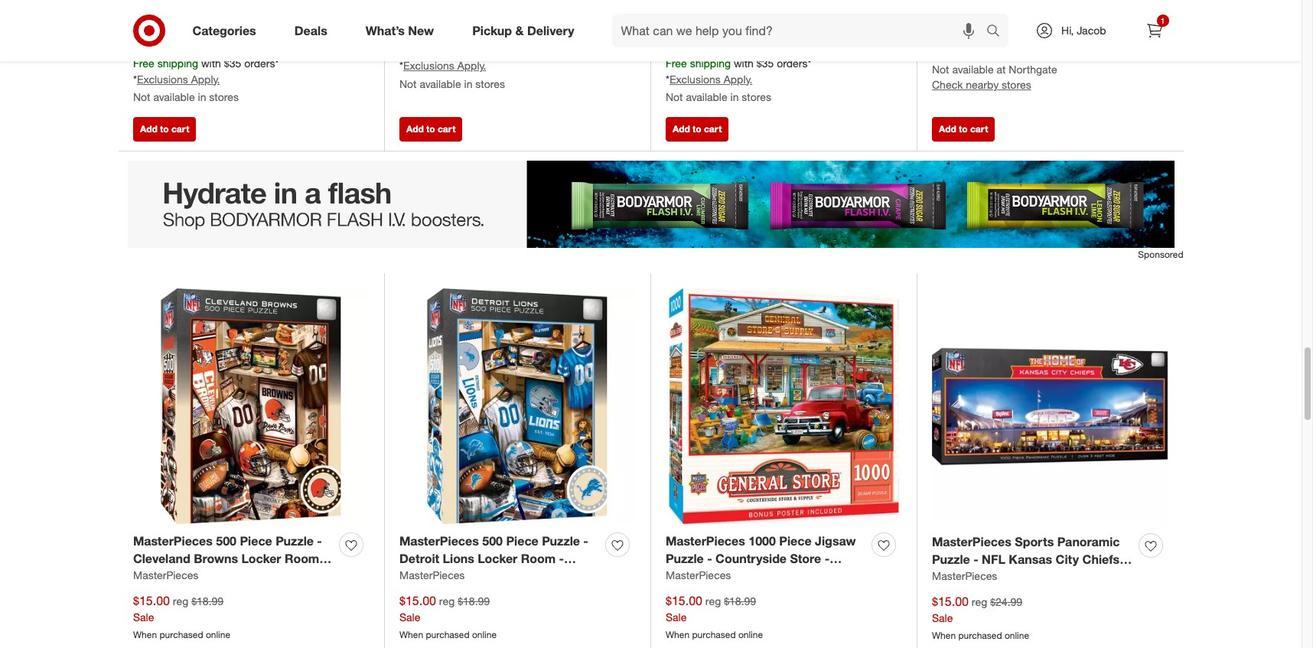 Task type: locate. For each thing, give the bounding box(es) containing it.
0 horizontal spatial $15.00 reg $18.99 sale when purchased online
[[133, 593, 231, 641]]

piece inside masterpieces 500 piece puzzle - detroit lions locker room - 15"x21"
[[506, 534, 539, 549]]

$35 down "categories" link
[[224, 56, 241, 69]]

1 horizontal spatial $18.99
[[458, 595, 490, 608]]

1 horizontal spatial free shipping with $35 orders* * exclusions apply. not available in stores
[[666, 56, 812, 104]]

$15.00 reg $18.99 sale when purchased online for detroit
[[400, 593, 497, 641]]

masterpieces inside masterpieces sports panoramic puzzle - nfl kansas city chiefs stadium view
[[933, 535, 1012, 550]]

purchased inside $15.00 reg $24.99 sale when purchased online
[[959, 630, 1003, 641]]

$15.00 down "stadium"
[[933, 594, 969, 609]]

add to cart button
[[133, 117, 196, 142], [400, 117, 463, 142], [666, 117, 729, 142], [933, 117, 996, 142]]

reg left $24.99
[[972, 596, 988, 609]]

masterpieces inside masterpieces 500 piece puzzle - detroit lions locker room - 15"x21"
[[400, 534, 479, 549]]

1
[[1161, 16, 1166, 25]]

2 add from the left
[[407, 123, 424, 135]]

masterpieces 500 piece puzzle - cleveland browns locker room - 15"x21" image
[[133, 288, 369, 524], [133, 288, 369, 524]]

0 horizontal spatial room
[[285, 551, 319, 567]]

pickup & delivery
[[473, 23, 575, 38]]

piece for browns
[[240, 534, 272, 549]]

exclusions inside * exclusions apply. not available in stores
[[403, 59, 455, 72]]

shipping inside free shipping with $35 orders* * exclusions apply. not available at northgate check nearby stores
[[957, 29, 998, 42]]

0 horizontal spatial sale when purchased online
[[133, 13, 231, 43]]

2 horizontal spatial piece
[[780, 534, 812, 549]]

when
[[933, 4, 956, 15], [400, 18, 424, 30], [133, 31, 157, 43], [666, 31, 690, 43], [133, 629, 157, 641], [400, 629, 424, 641], [666, 629, 690, 641], [933, 630, 956, 641]]

500 inside masterpieces 500 piece puzzle - detroit lions locker room - 15"x21"
[[483, 534, 503, 549]]

exclusions for first add to cart button from the left
[[137, 72, 188, 85]]

1 link
[[1138, 14, 1172, 47]]

available for 1st add to cart button from right
[[953, 63, 994, 76]]

sale for masterpieces 500 piece puzzle - detroit lions locker room - 15"x21"
[[400, 611, 421, 624]]

puzzle inside masterpieces 500 piece puzzle - detroit lions locker room - 15"x21"
[[542, 534, 580, 549]]

$18.99 down lions
[[458, 595, 490, 608]]

* inside free shipping with $35 orders* * exclusions apply. not available at northgate check nearby stores
[[933, 45, 936, 58]]

$15.00 reg $18.99 sale when purchased online down lions
[[400, 593, 497, 641]]

0 vertical spatial when purchased online
[[933, 4, 1030, 15]]

500 inside masterpieces 500 piece puzzle - cleveland browns locker room - 15"x21"
[[216, 534, 237, 549]]

$35 down what can we help you find? suggestions appear below search field at top
[[757, 56, 774, 69]]

0 horizontal spatial piece
[[240, 534, 272, 549]]

orders*
[[1044, 29, 1078, 42], [244, 56, 279, 69], [777, 56, 812, 69]]

locker right browns
[[242, 551, 281, 567]]

2 locker from the left
[[478, 551, 518, 567]]

2 add to cart button from the left
[[400, 117, 463, 142]]

1 500 from the left
[[216, 534, 237, 549]]

kansas
[[1009, 552, 1053, 567]]

3 add to cart button from the left
[[666, 117, 729, 142]]

masterpieces link down the countryside
[[666, 568, 732, 583]]

online inside $15.00 reg $24.99 sale when purchased online
[[1005, 630, 1030, 641]]

2 piece from the left
[[506, 534, 539, 549]]

0 horizontal spatial free shipping with $35 orders* * exclusions apply. not available in stores
[[133, 56, 279, 104]]

puzzle inside masterpieces 500 piece puzzle - cleveland browns locker room - 15"x21"
[[276, 534, 314, 549]]

0 horizontal spatial 500
[[216, 534, 237, 549]]

to for 2nd add to cart button from right
[[693, 123, 702, 135]]

0 horizontal spatial $18.99
[[192, 595, 224, 608]]

masterpieces sports panoramic puzzle - nfl kansas city chiefs stadium view link
[[933, 534, 1133, 585]]

locker right lions
[[478, 551, 518, 567]]

masterpieces 500 piece puzzle - detroit lions locker room - 15"x21" image
[[400, 288, 636, 524], [400, 288, 636, 524]]

in
[[464, 78, 473, 91], [198, 91, 206, 104], [731, 91, 739, 104]]

reg down cleveland
[[173, 595, 189, 608]]

2 $15.00 reg $18.99 sale when purchased online from the left
[[400, 593, 497, 641]]

with down what can we help you find? suggestions appear below search field at top
[[734, 56, 754, 69]]

masterpieces inside masterpieces 1000 piece jigsaw puzzle - countryside store - 19.25"x26.75"
[[666, 534, 746, 549]]

room for masterpieces 500 piece puzzle - detroit lions locker room - 15"x21"
[[521, 551, 556, 567]]

19.25"x26.75"
[[666, 569, 745, 584]]

1 horizontal spatial room
[[521, 551, 556, 567]]

store
[[791, 551, 822, 567]]

orders* down what can we help you find? suggestions appear below search field at top
[[777, 56, 812, 69]]

available inside free shipping with $35 orders* * exclusions apply. not available at northgate check nearby stores
[[953, 63, 994, 76]]

apply.
[[991, 45, 1019, 58], [458, 59, 486, 72], [191, 72, 220, 85], [724, 72, 753, 85]]

not inside * exclusions apply. not available in stores
[[400, 78, 417, 91]]

0 horizontal spatial 15"x21"
[[133, 569, 178, 584]]

shipping
[[957, 29, 998, 42], [157, 56, 198, 69], [690, 56, 731, 69]]

3 piece from the left
[[780, 534, 812, 549]]

15"x21" down cleveland
[[133, 569, 178, 584]]

masterpieces 1000 piece jigsaw puzzle - countryside store - 19.25"x26.75" image
[[666, 288, 902, 524], [666, 288, 902, 524]]

2 horizontal spatial $18.99
[[724, 595, 757, 608]]

1 horizontal spatial 500
[[483, 534, 503, 549]]

when inside $15.00 reg $24.99 sale when purchased online
[[933, 630, 956, 641]]

1 horizontal spatial shipping
[[690, 56, 731, 69]]

masterpieces down "nfl"
[[933, 570, 998, 583]]

not
[[933, 63, 950, 76], [400, 78, 417, 91], [133, 91, 150, 104], [666, 91, 683, 104]]

15"x21"
[[133, 569, 178, 584], [400, 569, 445, 584]]

hi,
[[1062, 24, 1074, 37]]

2 to from the left
[[427, 123, 435, 135]]

reg down lions
[[439, 595, 455, 608]]

available inside * exclusions apply. not available in stores
[[420, 78, 461, 91]]

$15.00 reg $18.99 sale when purchased online for cleveland
[[133, 593, 231, 641]]

2 $18.99 from the left
[[458, 595, 490, 608]]

online
[[1005, 4, 1030, 15], [472, 18, 497, 30], [206, 31, 231, 43], [739, 31, 763, 43], [206, 629, 231, 641], [472, 629, 497, 641], [739, 629, 763, 641], [1005, 630, 1030, 641]]

$15.00 reg $18.99 sale when purchased online down '19.25"x26.75"'
[[666, 593, 763, 641]]

masterpieces down the countryside
[[666, 569, 732, 582]]

500
[[216, 534, 237, 549], [483, 534, 503, 549]]

2 horizontal spatial orders*
[[1044, 29, 1078, 42]]

nfl
[[982, 552, 1006, 567]]

to
[[160, 123, 169, 135], [427, 123, 435, 135], [693, 123, 702, 135], [959, 123, 968, 135]]

$15.00 inside $15.00 reg $24.99 sale when purchased online
[[933, 594, 969, 609]]

chiefs
[[1083, 552, 1120, 567]]

piece for countryside
[[780, 534, 812, 549]]

when purchased online
[[933, 4, 1030, 15], [400, 18, 497, 30]]

masterpieces 500 piece puzzle - cleveland browns locker room - 15"x21"
[[133, 534, 328, 584]]

3 to from the left
[[693, 123, 702, 135]]

orders* up northgate
[[1044, 29, 1078, 42]]

3 add to cart from the left
[[673, 123, 722, 135]]

free inside free shipping with $35 orders* * exclusions apply. not available at northgate check nearby stores
[[933, 29, 954, 42]]

stores
[[476, 78, 505, 91], [1002, 78, 1032, 91], [209, 91, 239, 104], [742, 91, 772, 104]]

1 add to cart from the left
[[140, 123, 189, 135]]

-
[[317, 534, 322, 549], [584, 534, 589, 549], [323, 551, 328, 567], [559, 551, 564, 567], [708, 551, 713, 567], [825, 551, 830, 567], [974, 552, 979, 567]]

$35
[[1024, 29, 1041, 42], [224, 56, 241, 69], [757, 56, 774, 69]]

1 horizontal spatial piece
[[506, 534, 539, 549]]

room
[[285, 551, 319, 567], [521, 551, 556, 567]]

to for 3rd add to cart button from right
[[427, 123, 435, 135]]

sale
[[133, 13, 154, 26], [666, 13, 687, 26], [133, 611, 154, 624], [400, 611, 421, 624], [666, 611, 687, 624], [933, 611, 954, 625]]

15"x21" inside masterpieces 500 piece puzzle - cleveland browns locker room - 15"x21"
[[133, 569, 178, 584]]

free shipping with $35 orders* * exclusions apply. not available at northgate check nearby stores
[[933, 29, 1078, 91]]

&
[[516, 23, 524, 38]]

0 horizontal spatial free
[[133, 56, 154, 69]]

1 add to cart button from the left
[[133, 117, 196, 142]]

4 add to cart from the left
[[939, 123, 989, 135]]

masterpieces sports panoramic puzzle - nfl kansas city chiefs stadium view image
[[933, 288, 1169, 525], [933, 288, 1169, 525]]

4 to from the left
[[959, 123, 968, 135]]

* exclusions apply. not available in stores
[[400, 59, 505, 91]]

stadium
[[933, 570, 981, 585]]

$15.00 reg $24.99 sale when purchased online
[[933, 594, 1030, 641]]

1 locker from the left
[[242, 551, 281, 567]]

$15.00 reg $18.99 sale when purchased online
[[133, 593, 231, 641], [400, 593, 497, 641], [666, 593, 763, 641]]

$15.00
[[133, 593, 170, 609], [400, 593, 436, 609], [666, 593, 703, 609], [933, 594, 969, 609]]

1 horizontal spatial 15"x21"
[[400, 569, 445, 584]]

piece for lions
[[506, 534, 539, 549]]

jigsaw
[[816, 534, 857, 549]]

sponsored
[[1139, 249, 1184, 260]]

masterpieces
[[133, 534, 213, 549], [400, 534, 479, 549], [666, 534, 746, 549], [933, 535, 1012, 550], [133, 569, 199, 582], [400, 569, 465, 582], [666, 569, 732, 582], [933, 570, 998, 583]]

3 cart from the left
[[704, 123, 722, 135]]

room inside masterpieces 500 piece puzzle - cleveland browns locker room - 15"x21"
[[285, 551, 319, 567]]

exclusions inside free shipping with $35 orders* * exclusions apply. not available at northgate check nearby stores
[[936, 45, 988, 58]]

purchased
[[959, 4, 1003, 15], [426, 18, 470, 30], [160, 31, 203, 43], [693, 31, 736, 43], [160, 629, 203, 641], [426, 629, 470, 641], [693, 629, 736, 641], [959, 630, 1003, 641]]

$15.00 down the detroit
[[400, 593, 436, 609]]

$15.00 reg $18.99 sale when purchased online down cleveland
[[133, 593, 231, 641]]

1 sale when purchased online from the left
[[133, 13, 231, 43]]

masterpieces link for detroit
[[400, 568, 465, 583]]

15"x21" inside masterpieces 500 piece puzzle - detroit lions locker room - 15"x21"
[[400, 569, 445, 584]]

masterpieces up cleveland
[[133, 534, 213, 549]]

1 room from the left
[[285, 551, 319, 567]]

locker inside masterpieces 500 piece puzzle - detroit lions locker room - 15"x21"
[[478, 551, 518, 567]]

masterpieces up "nfl"
[[933, 535, 1012, 550]]

masterpieces link for cleveland
[[133, 568, 199, 583]]

room inside masterpieces 500 piece puzzle - detroit lions locker room - 15"x21"
[[521, 551, 556, 567]]

15"x21" down the detroit
[[400, 569, 445, 584]]

1000
[[749, 534, 776, 549]]

$18.99
[[192, 595, 224, 608], [458, 595, 490, 608], [724, 595, 757, 608]]

advertisement region
[[118, 161, 1184, 248]]

$35 right search button
[[1024, 29, 1041, 42]]

masterpieces 500 piece puzzle - detroit lions locker room - 15"x21" link
[[400, 533, 600, 584]]

3 $15.00 reg $18.99 sale when purchased online from the left
[[666, 593, 763, 641]]

when purchased online up search
[[933, 4, 1030, 15]]

1 horizontal spatial in
[[464, 78, 473, 91]]

1 horizontal spatial $35
[[757, 56, 774, 69]]

puzzle for masterpieces sports panoramic puzzle - nfl kansas city chiefs stadium view
[[933, 552, 971, 567]]

puzzle inside masterpieces sports panoramic puzzle - nfl kansas city chiefs stadium view
[[933, 552, 971, 567]]

2 room from the left
[[521, 551, 556, 567]]

northgate
[[1009, 63, 1058, 76]]

masterpieces link for -
[[666, 568, 732, 583]]

0 horizontal spatial shipping
[[157, 56, 198, 69]]

with down categories
[[201, 56, 221, 69]]

1 $18.99 from the left
[[192, 595, 224, 608]]

2 horizontal spatial $15.00 reg $18.99 sale when purchased online
[[666, 593, 763, 641]]

masterpieces up lions
[[400, 534, 479, 549]]

exclusions
[[936, 45, 988, 58], [403, 59, 455, 72], [137, 72, 188, 85], [670, 72, 721, 85]]

orders* inside free shipping with $35 orders* * exclusions apply. not available at northgate check nearby stores
[[1044, 29, 1078, 42]]

piece inside masterpieces 1000 piece jigsaw puzzle - countryside store - 19.25"x26.75"
[[780, 534, 812, 549]]

reg
[[173, 595, 189, 608], [439, 595, 455, 608], [706, 595, 721, 608], [972, 596, 988, 609]]

$18.99 for lions
[[458, 595, 490, 608]]

0 horizontal spatial when purchased online
[[400, 18, 497, 30]]

$18.99 down '19.25"x26.75"'
[[724, 595, 757, 608]]

masterpieces 1000 piece jigsaw puzzle - countryside store - 19.25"x26.75"
[[666, 534, 857, 584]]

$24.99
[[991, 596, 1023, 609]]

sale when purchased online
[[133, 13, 231, 43], [666, 13, 763, 43]]

when purchased online up * exclusions apply. not available in stores at the left top of the page
[[400, 18, 497, 30]]

piece inside masterpieces 500 piece puzzle - cleveland browns locker room - 15"x21"
[[240, 534, 272, 549]]

masterpieces down the detroit
[[400, 569, 465, 582]]

cart
[[171, 123, 189, 135], [438, 123, 456, 135], [704, 123, 722, 135], [971, 123, 989, 135]]

masterpieces for masterpieces 500 piece puzzle - detroit lions locker room - 15"x21"
[[400, 534, 479, 549]]

reg inside $15.00 reg $24.99 sale when purchased online
[[972, 596, 988, 609]]

$15.00 for masterpieces 500 piece puzzle - cleveland browns locker room - 15"x21"
[[133, 593, 170, 609]]

1 horizontal spatial $15.00 reg $18.99 sale when purchased online
[[400, 593, 497, 641]]

masterpieces link down cleveland
[[133, 568, 199, 583]]

orders* down "categories" link
[[244, 56, 279, 69]]

1 $15.00 reg $18.99 sale when purchased online from the left
[[133, 593, 231, 641]]

2 horizontal spatial shipping
[[957, 29, 998, 42]]

- inside masterpieces sports panoramic puzzle - nfl kansas city chiefs stadium view
[[974, 552, 979, 567]]

masterpieces up '19.25"x26.75"'
[[666, 534, 746, 549]]

locker inside masterpieces 500 piece puzzle - cleveland browns locker room - 15"x21"
[[242, 551, 281, 567]]

2 horizontal spatial free
[[933, 29, 954, 42]]

sale for masterpieces sports panoramic puzzle - nfl kansas city chiefs stadium view
[[933, 611, 954, 625]]

15"x21" for detroit
[[400, 569, 445, 584]]

free shipping with $35 orders* * exclusions apply. not available in stores
[[133, 56, 279, 104], [666, 56, 812, 104]]

masterpieces inside masterpieces 500 piece puzzle - cleveland browns locker room - 15"x21"
[[133, 534, 213, 549]]

locker
[[242, 551, 281, 567], [478, 551, 518, 567]]

with up at
[[1001, 29, 1021, 42]]

$18.99 down browns
[[192, 595, 224, 608]]

reg for nfl
[[972, 596, 988, 609]]

masterpieces down cleveland
[[133, 569, 199, 582]]

2 add to cart from the left
[[407, 123, 456, 135]]

exclusions for 1st add to cart button from right
[[936, 45, 988, 58]]

new
[[408, 23, 434, 38]]

$15.00 down '19.25"x26.75"'
[[666, 593, 703, 609]]

add to cart
[[140, 123, 189, 135], [407, 123, 456, 135], [673, 123, 722, 135], [939, 123, 989, 135]]

0 horizontal spatial locker
[[242, 551, 281, 567]]

exclusions apply. button
[[936, 44, 1019, 59], [403, 58, 486, 74], [137, 72, 220, 87], [670, 72, 753, 87]]

reg for detroit
[[439, 595, 455, 608]]

1 to from the left
[[160, 123, 169, 135]]

what's new link
[[353, 14, 453, 47]]

free
[[933, 29, 954, 42], [133, 56, 154, 69], [666, 56, 687, 69]]

countryside
[[716, 551, 787, 567]]

1 horizontal spatial sale when purchased online
[[666, 13, 763, 43]]

2 15"x21" from the left
[[400, 569, 445, 584]]

with
[[1001, 29, 1021, 42], [201, 56, 221, 69], [734, 56, 754, 69]]

stores inside free shipping with $35 orders* * exclusions apply. not available at northgate check nearby stores
[[1002, 78, 1032, 91]]

3 $18.99 from the left
[[724, 595, 757, 608]]

1 15"x21" from the left
[[133, 569, 178, 584]]

hi, jacob
[[1062, 24, 1107, 37]]

available
[[953, 63, 994, 76], [420, 78, 461, 91], [153, 91, 195, 104], [686, 91, 728, 104]]

2 horizontal spatial $35
[[1024, 29, 1041, 42]]

add
[[140, 123, 158, 135], [407, 123, 424, 135], [673, 123, 690, 135], [939, 123, 957, 135]]

2 horizontal spatial with
[[1001, 29, 1021, 42]]

with inside free shipping with $35 orders* * exclusions apply. not available at northgate check nearby stores
[[1001, 29, 1021, 42]]

sports
[[1015, 535, 1055, 550]]

detroit
[[400, 551, 440, 567]]

masterpieces link
[[133, 568, 199, 583], [400, 568, 465, 583], [666, 568, 732, 583], [933, 569, 998, 584]]

sale inside $15.00 reg $24.99 sale when purchased online
[[933, 611, 954, 625]]

masterpieces for nfl masterpieces link
[[933, 570, 998, 583]]

reg for cleveland
[[173, 595, 189, 608]]

masterpieces 1000 piece jigsaw puzzle - countryside store - 19.25"x26.75" link
[[666, 533, 866, 584]]

deals
[[295, 23, 328, 38]]

1 horizontal spatial locker
[[478, 551, 518, 567]]

locker for lions
[[478, 551, 518, 567]]

4 cart from the left
[[971, 123, 989, 135]]

reg down '19.25"x26.75"'
[[706, 595, 721, 608]]

1 piece from the left
[[240, 534, 272, 549]]

$15.00 down cleveland
[[133, 593, 170, 609]]

reg for -
[[706, 595, 721, 608]]

masterpieces link down the detroit
[[400, 568, 465, 583]]

puzzle
[[276, 534, 314, 549], [542, 534, 580, 549], [666, 551, 704, 567], [933, 552, 971, 567]]

search button
[[980, 14, 1017, 51]]

*
[[933, 45, 936, 58], [400, 59, 403, 72], [133, 72, 137, 85], [666, 72, 670, 85]]

masterpieces link down "nfl"
[[933, 569, 998, 584]]

2 500 from the left
[[483, 534, 503, 549]]

piece
[[240, 534, 272, 549], [506, 534, 539, 549], [780, 534, 812, 549]]



Task type: vqa. For each thing, say whether or not it's contained in the screenshot.
The Shop within the Bullseye Shop link
no



Task type: describe. For each thing, give the bounding box(es) containing it.
1 horizontal spatial orders*
[[777, 56, 812, 69]]

2 free shipping with $35 orders* * exclusions apply. not available in stores from the left
[[666, 56, 812, 104]]

1 horizontal spatial free
[[666, 56, 687, 69]]

1 free shipping with $35 orders* * exclusions apply. not available in stores from the left
[[133, 56, 279, 104]]

$18.99 for browns
[[192, 595, 224, 608]]

$35 inside free shipping with $35 orders* * exclusions apply. not available at northgate check nearby stores
[[1024, 29, 1041, 42]]

search
[[980, 24, 1017, 39]]

masterpieces 500 piece puzzle - detroit lions locker room - 15"x21"
[[400, 534, 589, 584]]

check nearby stores button
[[933, 78, 1032, 93]]

panoramic
[[1058, 535, 1121, 550]]

view
[[984, 570, 1012, 585]]

masterpieces for masterpieces 1000 piece jigsaw puzzle - countryside store - 19.25"x26.75"
[[666, 534, 746, 549]]

browns
[[194, 551, 238, 567]]

pickup & delivery link
[[460, 14, 594, 47]]

what's
[[366, 23, 405, 38]]

500 for lions
[[483, 534, 503, 549]]

What can we help you find? suggestions appear below search field
[[612, 14, 991, 47]]

1 horizontal spatial with
[[734, 56, 754, 69]]

1 add from the left
[[140, 123, 158, 135]]

cleveland
[[133, 551, 190, 567]]

available for first add to cart button from the left
[[153, 91, 195, 104]]

puzzle inside masterpieces 1000 piece jigsaw puzzle - countryside store - 19.25"x26.75"
[[666, 551, 704, 567]]

masterpieces for masterpieces link associated with -
[[666, 569, 732, 582]]

2 cart from the left
[[438, 123, 456, 135]]

not inside free shipping with $35 orders* * exclusions apply. not available at northgate check nearby stores
[[933, 63, 950, 76]]

0 horizontal spatial $35
[[224, 56, 241, 69]]

puzzle for masterpieces 500 piece puzzle - detroit lions locker room - 15"x21"
[[542, 534, 580, 549]]

$15.00 for masterpieces 1000 piece jigsaw puzzle - countryside store - 19.25"x26.75"
[[666, 593, 703, 609]]

apply. inside free shipping with $35 orders* * exclusions apply. not available at northgate check nearby stores
[[991, 45, 1019, 58]]

masterpieces sports panoramic puzzle - nfl kansas city chiefs stadium view
[[933, 535, 1121, 585]]

2 horizontal spatial in
[[731, 91, 739, 104]]

0 horizontal spatial with
[[201, 56, 221, 69]]

jacob
[[1077, 24, 1107, 37]]

room for masterpieces 500 piece puzzle - cleveland browns locker room - 15"x21"
[[285, 551, 319, 567]]

masterpieces 500 piece puzzle - cleveland browns locker room - 15"x21" link
[[133, 533, 333, 584]]

what's new
[[366, 23, 434, 38]]

500 for browns
[[216, 534, 237, 549]]

pickup
[[473, 23, 512, 38]]

to for first add to cart button from the left
[[160, 123, 169, 135]]

apply. inside * exclusions apply. not available in stores
[[458, 59, 486, 72]]

sale for masterpieces 500 piece puzzle - cleveland browns locker room - 15"x21"
[[133, 611, 154, 624]]

4 add from the left
[[939, 123, 957, 135]]

categories link
[[180, 14, 275, 47]]

$18.99 for countryside
[[724, 595, 757, 608]]

available for 2nd add to cart button from right
[[686, 91, 728, 104]]

3 add from the left
[[673, 123, 690, 135]]

deals link
[[282, 14, 347, 47]]

puzzle for masterpieces 500 piece puzzle - cleveland browns locker room - 15"x21"
[[276, 534, 314, 549]]

stores inside * exclusions apply. not available in stores
[[476, 78, 505, 91]]

locker for browns
[[242, 551, 281, 567]]

0 horizontal spatial in
[[198, 91, 206, 104]]

city
[[1056, 552, 1080, 567]]

15"x21" for cleveland
[[133, 569, 178, 584]]

lions
[[443, 551, 475, 567]]

check
[[933, 78, 964, 91]]

exclusions for 2nd add to cart button from right
[[670, 72, 721, 85]]

at
[[997, 63, 1006, 76]]

4 add to cart button from the left
[[933, 117, 996, 142]]

$15.00 for masterpieces sports panoramic puzzle - nfl kansas city chiefs stadium view
[[933, 594, 969, 609]]

masterpieces link for nfl
[[933, 569, 998, 584]]

masterpieces for masterpieces 500 piece puzzle - cleveland browns locker room - 15"x21"
[[133, 534, 213, 549]]

* inside * exclusions apply. not available in stores
[[400, 59, 403, 72]]

sale for masterpieces 1000 piece jigsaw puzzle - countryside store - 19.25"x26.75"
[[666, 611, 687, 624]]

masterpieces for detroit's masterpieces link
[[400, 569, 465, 582]]

$15.00 reg $18.99 sale when purchased online for -
[[666, 593, 763, 641]]

$15.00 for masterpieces 500 piece puzzle - detroit lions locker room - 15"x21"
[[400, 593, 436, 609]]

1 vertical spatial when purchased online
[[400, 18, 497, 30]]

1 horizontal spatial when purchased online
[[933, 4, 1030, 15]]

delivery
[[527, 23, 575, 38]]

masterpieces for masterpieces sports panoramic puzzle - nfl kansas city chiefs stadium view
[[933, 535, 1012, 550]]

in inside * exclusions apply. not available in stores
[[464, 78, 473, 91]]

2 sale when purchased online from the left
[[666, 13, 763, 43]]

nearby
[[967, 78, 999, 91]]

categories
[[193, 23, 256, 38]]

masterpieces for masterpieces link related to cleveland
[[133, 569, 199, 582]]

1 cart from the left
[[171, 123, 189, 135]]

to for 1st add to cart button from right
[[959, 123, 968, 135]]

0 horizontal spatial orders*
[[244, 56, 279, 69]]



